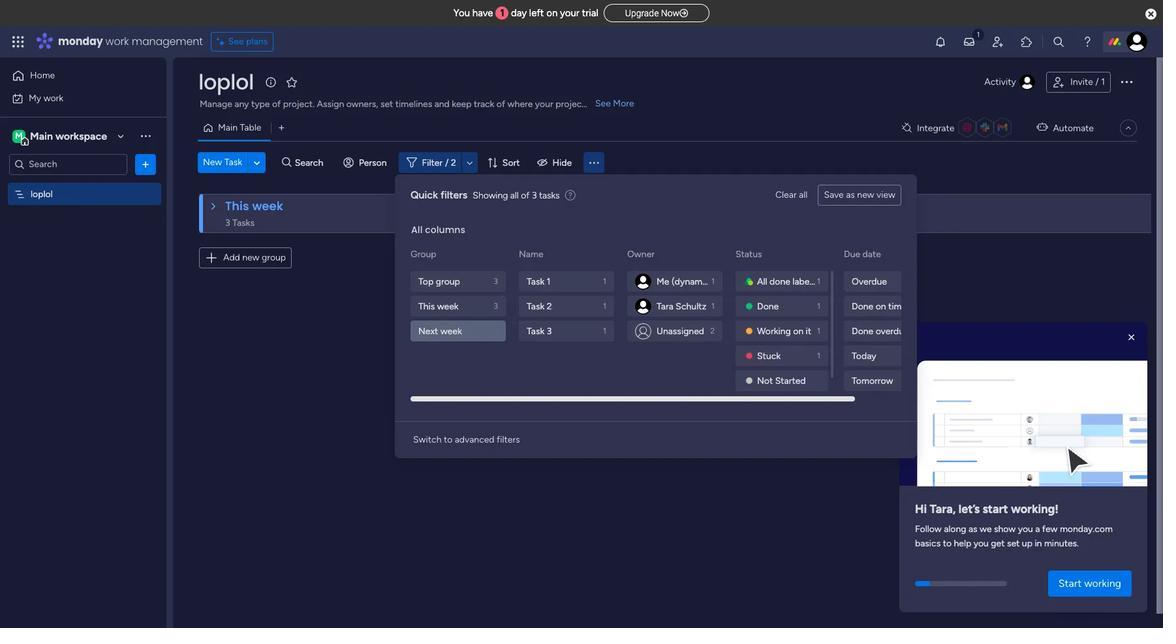 Task type: vqa. For each thing, say whether or not it's contained in the screenshot.
Done
yes



Task type: locate. For each thing, give the bounding box(es) containing it.
task down task 2
[[527, 326, 545, 337]]

save as new view button
[[818, 185, 902, 206]]

0 vertical spatial set
[[381, 99, 393, 110]]

tara schultz
[[657, 301, 707, 312]]

1 horizontal spatial as
[[969, 524, 978, 535]]

angle down image
[[254, 158, 260, 168]]

new right add at left top
[[242, 252, 260, 263]]

2 inside name group
[[547, 301, 552, 312]]

task down the task 1 on the top
[[527, 301, 545, 312]]

all left done on the right of the page
[[758, 276, 768, 287]]

due date group
[[844, 271, 940, 515]]

date
[[863, 249, 881, 260]]

status group
[[736, 271, 831, 391]]

upgrade now link
[[604, 4, 710, 22]]

1 horizontal spatial all
[[758, 276, 768, 287]]

week
[[252, 198, 283, 214], [437, 301, 459, 312], [441, 326, 462, 337]]

hi tara, let's start working!
[[916, 502, 1059, 517]]

0 vertical spatial this
[[225, 198, 249, 214]]

as right save
[[846, 189, 855, 200]]

main inside workspace selection element
[[30, 130, 53, 142]]

1 horizontal spatial all
[[799, 189, 808, 200]]

1 horizontal spatial to
[[943, 538, 952, 549]]

2 vertical spatial on
[[794, 326, 804, 337]]

next
[[419, 326, 438, 337]]

2 vertical spatial 2
[[711, 327, 715, 336]]

schultz
[[676, 301, 707, 312]]

overdue
[[876, 326, 910, 337]]

trial
[[582, 7, 599, 19]]

plans
[[246, 36, 268, 47]]

new inside button
[[858, 189, 875, 200]]

1 vertical spatial you
[[974, 538, 989, 549]]

0 horizontal spatial set
[[381, 99, 393, 110]]

work for my
[[44, 92, 63, 104]]

0 vertical spatial new
[[858, 189, 875, 200]]

0 horizontal spatial this
[[225, 198, 249, 214]]

name group
[[519, 271, 617, 342]]

0 horizontal spatial main
[[30, 130, 53, 142]]

2 all from the left
[[511, 190, 519, 201]]

this down new task 'button'
[[225, 198, 249, 214]]

to right the switch
[[444, 434, 453, 445]]

tomorrow
[[852, 375, 894, 386]]

1 horizontal spatial filters
[[497, 434, 520, 445]]

1 vertical spatial 2
[[547, 301, 552, 312]]

close image
[[1126, 331, 1139, 344]]

set right the 'owners,'
[[381, 99, 393, 110]]

1 vertical spatial your
[[535, 99, 554, 110]]

main workspace
[[30, 130, 107, 142]]

0 horizontal spatial all
[[411, 223, 423, 236]]

work right my
[[44, 92, 63, 104]]

it
[[806, 326, 812, 337]]

few
[[1043, 524, 1058, 535]]

tara schultz image
[[635, 273, 652, 290], [635, 298, 652, 314]]

0 horizontal spatial /
[[445, 157, 449, 168]]

0 vertical spatial as
[[846, 189, 855, 200]]

invite
[[1071, 76, 1094, 88]]

2 up task 3
[[547, 301, 552, 312]]

(dynamic)
[[672, 276, 713, 287]]

1 horizontal spatial this week
[[419, 301, 459, 312]]

to inside switch to advanced filters button
[[444, 434, 453, 445]]

help
[[1064, 595, 1087, 608]]

0 horizontal spatial your
[[535, 99, 554, 110]]

status up all done labels
[[736, 249, 762, 260]]

add to favorites image
[[285, 75, 298, 88]]

1 vertical spatial filters
[[497, 434, 520, 445]]

1 vertical spatial new
[[242, 252, 260, 263]]

filters right advanced at the left of page
[[497, 434, 520, 445]]

0 vertical spatial work
[[106, 34, 129, 49]]

new left view
[[858, 189, 875, 200]]

autopilot image
[[1037, 119, 1048, 136]]

your right where
[[535, 99, 554, 110]]

top group
[[419, 276, 460, 287]]

1 horizontal spatial you
[[1019, 524, 1034, 535]]

main left "table"
[[218, 122, 238, 133]]

done up "working"
[[758, 301, 779, 312]]

manage
[[200, 99, 232, 110]]

tara,
[[930, 502, 956, 517]]

3 down task 2
[[547, 326, 552, 337]]

clear
[[776, 189, 797, 200]]

0 horizontal spatial see
[[228, 36, 244, 47]]

select product image
[[12, 35, 25, 48]]

2 inside owner group
[[711, 327, 715, 336]]

person
[[359, 157, 387, 168]]

1 vertical spatial /
[[445, 157, 449, 168]]

dapulse close image
[[1146, 8, 1157, 21]]

0 vertical spatial see
[[228, 36, 244, 47]]

1 vertical spatial as
[[969, 524, 978, 535]]

on left it
[[794, 326, 804, 337]]

progress bar
[[916, 581, 931, 586]]

2 right unassigned
[[711, 327, 715, 336]]

options image
[[139, 158, 152, 171]]

stuck
[[758, 350, 781, 361]]

0 horizontal spatial this week
[[225, 198, 283, 214]]

filters right quick
[[441, 189, 468, 201]]

your left trial on the top right
[[560, 7, 580, 19]]

this week down the angle down 'icon'
[[225, 198, 283, 214]]

1 horizontal spatial status
[[736, 249, 762, 260]]

1 vertical spatial see
[[596, 98, 611, 109]]

0 vertical spatial this week
[[225, 198, 283, 214]]

tara schultz image left the tara
[[635, 298, 652, 314]]

1 horizontal spatial your
[[560, 7, 580, 19]]

option
[[0, 182, 167, 185]]

all columns dialog
[[395, 174, 953, 515]]

done for done overdue
[[852, 326, 874, 337]]

name
[[519, 249, 544, 260]]

monday.com
[[1060, 524, 1113, 535]]

1 vertical spatial work
[[44, 92, 63, 104]]

set
[[381, 99, 393, 110], [1008, 538, 1020, 549]]

automate
[[1054, 122, 1094, 134]]

0 vertical spatial your
[[560, 7, 580, 19]]

on inside the status group
[[794, 326, 804, 337]]

where
[[508, 99, 533, 110]]

monday
[[58, 34, 103, 49]]

group inside "button"
[[262, 252, 286, 263]]

2 tara schultz image from the top
[[635, 298, 652, 314]]

0 vertical spatial all
[[411, 223, 423, 236]]

tara schultz image left the me
[[635, 273, 652, 290]]

inbox image
[[963, 35, 976, 48]]

0 horizontal spatial status
[[551, 197, 578, 208]]

task
[[224, 157, 242, 168], [527, 276, 545, 287], [527, 301, 545, 312], [527, 326, 545, 337]]

management
[[132, 34, 203, 49]]

add
[[223, 252, 240, 263]]

1 horizontal spatial work
[[106, 34, 129, 49]]

loplol inside list box
[[31, 188, 53, 200]]

let's
[[959, 502, 980, 517]]

0 vertical spatial filters
[[441, 189, 468, 201]]

owners,
[[347, 99, 378, 110]]

all right the clear
[[799, 189, 808, 200]]

as left we
[[969, 524, 978, 535]]

1 vertical spatial this
[[419, 301, 435, 312]]

work right monday
[[106, 34, 129, 49]]

1 horizontal spatial loplol
[[199, 67, 254, 97]]

this down top
[[419, 301, 435, 312]]

task 3
[[527, 326, 552, 337]]

see
[[228, 36, 244, 47], [596, 98, 611, 109]]

0 vertical spatial group
[[262, 252, 286, 263]]

working
[[1085, 577, 1122, 590]]

task for task 2
[[527, 301, 545, 312]]

of
[[272, 99, 281, 110], [497, 99, 506, 110], [521, 190, 530, 201]]

0 horizontal spatial group
[[262, 252, 286, 263]]

day
[[511, 7, 527, 19]]

you left "a"
[[1019, 524, 1034, 535]]

1 vertical spatial status
[[736, 249, 762, 260]]

0 vertical spatial week
[[252, 198, 283, 214]]

2
[[451, 157, 456, 168], [547, 301, 552, 312], [711, 327, 715, 336]]

1 vertical spatial tara schultz image
[[635, 298, 652, 314]]

sort
[[503, 157, 520, 168]]

0 vertical spatial 2
[[451, 157, 456, 168]]

done up today
[[852, 326, 874, 337]]

to
[[444, 434, 453, 445], [943, 538, 952, 549]]

0 horizontal spatial new
[[242, 252, 260, 263]]

done down "overdue"
[[852, 301, 874, 312]]

2 horizontal spatial on
[[876, 301, 887, 312]]

task right new
[[224, 157, 242, 168]]

1 inside button
[[1102, 76, 1106, 88]]

you have 1 day left on your trial
[[454, 7, 599, 19]]

of inside quick filters showing all of 3 tasks
[[521, 190, 530, 201]]

see inside button
[[228, 36, 244, 47]]

0 horizontal spatial you
[[974, 538, 989, 549]]

1 vertical spatial all
[[758, 276, 768, 287]]

upgrade now
[[625, 8, 680, 18]]

help image
[[1081, 35, 1094, 48]]

week right the next
[[441, 326, 462, 337]]

1 vertical spatial this week
[[419, 301, 459, 312]]

/ right invite
[[1096, 76, 1100, 88]]

see left more
[[596, 98, 611, 109]]

main right workspace image
[[30, 130, 53, 142]]

lottie animation image
[[900, 327, 1148, 491]]

add new group
[[223, 252, 286, 263]]

1 horizontal spatial see
[[596, 98, 611, 109]]

3 left task 2
[[494, 302, 498, 311]]

filters
[[441, 189, 468, 201], [497, 434, 520, 445]]

0 vertical spatial tara schultz image
[[635, 273, 652, 290]]

2 horizontal spatial of
[[521, 190, 530, 201]]

activity
[[985, 76, 1017, 88]]

1 horizontal spatial this
[[419, 301, 435, 312]]

3
[[532, 190, 537, 201], [494, 277, 498, 286], [494, 302, 498, 311], [547, 326, 552, 337]]

set left up
[[1008, 538, 1020, 549]]

new
[[203, 157, 222, 168]]

0 horizontal spatial to
[[444, 434, 453, 445]]

week down the angle down 'icon'
[[252, 198, 283, 214]]

task up task 2
[[527, 276, 545, 287]]

3 left the task 1 on the top
[[494, 277, 498, 286]]

minutes.
[[1045, 538, 1079, 549]]

status down the hide
[[551, 197, 578, 208]]

see left plans
[[228, 36, 244, 47]]

see more link
[[594, 97, 636, 110]]

more
[[613, 98, 635, 109]]

done for done
[[758, 301, 779, 312]]

start working
[[1059, 577, 1122, 590]]

owner group
[[628, 271, 726, 342]]

loplol up manage
[[199, 67, 254, 97]]

table
[[240, 122, 261, 133]]

1 horizontal spatial on
[[794, 326, 804, 337]]

you
[[1019, 524, 1034, 535], [974, 538, 989, 549]]

1 vertical spatial to
[[943, 538, 952, 549]]

now
[[661, 8, 680, 18]]

task for task 3
[[527, 326, 545, 337]]

1 horizontal spatial set
[[1008, 538, 1020, 549]]

of right track
[[497, 99, 506, 110]]

1 vertical spatial set
[[1008, 538, 1020, 549]]

0 vertical spatial loplol
[[199, 67, 254, 97]]

integrate
[[917, 122, 955, 134]]

1 vertical spatial group
[[436, 276, 460, 287]]

0 vertical spatial /
[[1096, 76, 1100, 88]]

loplol down search in workspace field
[[31, 188, 53, 200]]

on inside due date group
[[876, 301, 887, 312]]

on right left
[[547, 7, 558, 19]]

to left help
[[943, 538, 952, 549]]

of right type
[[272, 99, 281, 110]]

set inside follow along as we show you a few monday.com basics to help you get set up in minutes.
[[1008, 538, 1020, 549]]

1 vertical spatial loplol
[[31, 188, 53, 200]]

0 horizontal spatial loplol
[[31, 188, 53, 200]]

main for main workspace
[[30, 130, 53, 142]]

timelines
[[396, 99, 432, 110]]

1 horizontal spatial group
[[436, 276, 460, 287]]

0 horizontal spatial work
[[44, 92, 63, 104]]

/ inside invite / 1 button
[[1096, 76, 1100, 88]]

all inside the status group
[[758, 276, 768, 287]]

we
[[980, 524, 992, 535]]

new task button
[[198, 152, 248, 173]]

all right showing
[[511, 190, 519, 201]]

start working button
[[1049, 571, 1132, 597]]

1 all from the left
[[799, 189, 808, 200]]

arrow down image
[[462, 155, 478, 170]]

week up next week
[[437, 301, 459, 312]]

1 horizontal spatial new
[[858, 189, 875, 200]]

a
[[1036, 524, 1041, 535]]

3 left tasks
[[532, 190, 537, 201]]

this week
[[225, 198, 283, 214], [419, 301, 459, 312]]

as
[[846, 189, 855, 200], [969, 524, 978, 535]]

1 horizontal spatial main
[[218, 122, 238, 133]]

group right top
[[436, 276, 460, 287]]

2 left arrow down icon
[[451, 157, 456, 168]]

1 horizontal spatial of
[[497, 99, 506, 110]]

follow along as we show you a few monday.com basics to help you get set up in minutes.
[[916, 524, 1113, 549]]

you down we
[[974, 538, 989, 549]]

m
[[15, 130, 23, 141]]

of left tasks
[[521, 190, 530, 201]]

1 horizontal spatial /
[[1096, 76, 1100, 88]]

1 tara schultz image from the top
[[635, 273, 652, 290]]

0 horizontal spatial all
[[511, 190, 519, 201]]

group right add at left top
[[262, 252, 286, 263]]

work inside my work button
[[44, 92, 63, 104]]

assign
[[317, 99, 344, 110]]

done inside the status group
[[758, 301, 779, 312]]

labels
[[793, 276, 816, 287]]

not started
[[758, 375, 806, 386]]

3 inside name group
[[547, 326, 552, 337]]

this week down top group
[[419, 301, 459, 312]]

all inside quick filters showing all of 3 tasks
[[511, 190, 519, 201]]

0 vertical spatial on
[[547, 7, 558, 19]]

0 vertical spatial to
[[444, 434, 453, 445]]

group
[[262, 252, 286, 263], [436, 276, 460, 287]]

main inside button
[[218, 122, 238, 133]]

work
[[106, 34, 129, 49], [44, 92, 63, 104]]

on left 'time'
[[876, 301, 887, 312]]

0 horizontal spatial as
[[846, 189, 855, 200]]

/ right filter
[[445, 157, 449, 168]]

workspace image
[[12, 129, 25, 143]]

0 horizontal spatial 2
[[451, 157, 456, 168]]

2 horizontal spatial 2
[[711, 327, 715, 336]]

this inside group 'group'
[[419, 301, 435, 312]]

tara schultz image for me (dynamic)
[[635, 273, 652, 290]]

this inside field
[[225, 198, 249, 214]]

see more
[[596, 98, 635, 109]]

1 horizontal spatial 2
[[547, 301, 552, 312]]

0 vertical spatial status
[[551, 197, 578, 208]]

1 vertical spatial on
[[876, 301, 887, 312]]

all up group
[[411, 223, 423, 236]]



Task type: describe. For each thing, give the bounding box(es) containing it.
manage any type of project. assign owners, set timelines and keep track of where your project stands.
[[200, 99, 617, 110]]

week inside field
[[252, 198, 283, 214]]

this week inside group 'group'
[[419, 301, 459, 312]]

started
[[776, 375, 806, 386]]

workspace selection element
[[12, 128, 109, 145]]

tasks
[[539, 190, 560, 201]]

keep
[[452, 99, 472, 110]]

group group
[[411, 271, 509, 342]]

task for task 1
[[527, 276, 545, 287]]

home button
[[8, 65, 140, 86]]

Search in workspace field
[[27, 157, 109, 172]]

task 1
[[527, 276, 551, 287]]

hide button
[[532, 152, 580, 173]]

help
[[954, 538, 972, 549]]

working!
[[1011, 502, 1059, 517]]

collapse board header image
[[1124, 123, 1134, 133]]

workspace options image
[[139, 129, 152, 143]]

group inside 'group'
[[436, 276, 460, 287]]

group
[[411, 249, 437, 260]]

as inside button
[[846, 189, 855, 200]]

dapulse integrations image
[[902, 123, 912, 133]]

/ for 1
[[1096, 76, 1100, 88]]

0 horizontal spatial filters
[[441, 189, 468, 201]]

see plans
[[228, 36, 268, 47]]

top
[[419, 276, 434, 287]]

workspace
[[55, 130, 107, 142]]

due date
[[844, 249, 881, 260]]

start
[[983, 502, 1009, 517]]

dapulse rightstroke image
[[680, 8, 688, 18]]

main table button
[[198, 118, 271, 138]]

apps image
[[1021, 35, 1034, 48]]

0 horizontal spatial of
[[272, 99, 281, 110]]

filters inside button
[[497, 434, 520, 445]]

see plans button
[[211, 32, 274, 52]]

0 horizontal spatial on
[[547, 7, 558, 19]]

me (dynamic)
[[657, 276, 713, 287]]

1 vertical spatial week
[[437, 301, 459, 312]]

upgrade
[[625, 8, 659, 18]]

options image
[[1119, 74, 1135, 89]]

me
[[657, 276, 670, 287]]

see for see more
[[596, 98, 611, 109]]

work for monday
[[106, 34, 129, 49]]

on for done on time
[[876, 301, 887, 312]]

task 2
[[527, 301, 552, 312]]

clear all button
[[771, 185, 813, 206]]

my work button
[[8, 88, 140, 109]]

owner
[[628, 249, 655, 260]]

have
[[473, 7, 493, 19]]

lottie animation element
[[900, 322, 1148, 491]]

this week inside field
[[225, 198, 283, 214]]

Status field
[[548, 196, 581, 210]]

see for see plans
[[228, 36, 244, 47]]

as inside follow along as we show you a few monday.com basics to help you get set up in minutes.
[[969, 524, 978, 535]]

search everything image
[[1053, 35, 1066, 48]]

status inside all columns dialog
[[736, 249, 762, 260]]

invite members image
[[992, 35, 1005, 48]]

tara schultz image for tara schultz
[[635, 298, 652, 314]]

any
[[235, 99, 249, 110]]

menu image
[[588, 156, 601, 169]]

This week field
[[222, 198, 287, 215]]

done for done on time
[[852, 301, 874, 312]]

switch
[[413, 434, 442, 445]]

loplol list box
[[0, 180, 167, 381]]

sort button
[[482, 152, 528, 173]]

main for main table
[[218, 122, 238, 133]]

filter / 2
[[422, 157, 456, 168]]

and
[[435, 99, 450, 110]]

activity button
[[980, 72, 1042, 93]]

track
[[474, 99, 495, 110]]

home
[[30, 70, 55, 81]]

quick filters showing all of 3 tasks
[[411, 189, 560, 201]]

to inside follow along as we show you a few monday.com basics to help you get set up in minutes.
[[943, 538, 952, 549]]

overdue
[[852, 276, 887, 287]]

save as new view
[[824, 189, 896, 200]]

you
[[454, 7, 470, 19]]

all inside button
[[799, 189, 808, 200]]

invite / 1 button
[[1047, 72, 1111, 93]]

all for all done labels
[[758, 276, 768, 287]]

basics
[[916, 538, 941, 549]]

all for all columns
[[411, 223, 423, 236]]

done overdue
[[852, 326, 910, 337]]

follow
[[916, 524, 942, 535]]

3 inside quick filters showing all of 3 tasks
[[532, 190, 537, 201]]

all columns
[[411, 223, 466, 236]]

time
[[889, 301, 907, 312]]

new inside "button"
[[242, 252, 260, 263]]

tara schultz image
[[1127, 31, 1148, 52]]

hide
[[553, 157, 572, 168]]

quick
[[411, 189, 438, 201]]

add new group button
[[199, 247, 292, 268]]

hi
[[916, 502, 927, 517]]

0 vertical spatial you
[[1019, 524, 1034, 535]]

status inside field
[[551, 197, 578, 208]]

my
[[29, 92, 41, 104]]

along
[[944, 524, 967, 535]]

filter
[[422, 157, 443, 168]]

type
[[251, 99, 270, 110]]

notifications image
[[934, 35, 948, 48]]

showing
[[473, 190, 508, 201]]

done on time
[[852, 301, 907, 312]]

invite / 1
[[1071, 76, 1106, 88]]

help button
[[1053, 591, 1098, 613]]

2 vertical spatial week
[[441, 326, 462, 337]]

my work
[[29, 92, 63, 104]]

tara
[[657, 301, 674, 312]]

next week
[[419, 326, 462, 337]]

not
[[758, 375, 773, 386]]

add view image
[[279, 123, 284, 133]]

/ for 2
[[445, 157, 449, 168]]

project.
[[283, 99, 315, 110]]

v2 search image
[[282, 155, 292, 170]]

show board description image
[[263, 76, 279, 89]]

in
[[1035, 538, 1043, 549]]

learn more image
[[565, 189, 576, 202]]

left
[[529, 7, 544, 19]]

main table
[[218, 122, 261, 133]]

unassigned
[[657, 326, 705, 337]]

loplol field
[[195, 67, 257, 97]]

on for working on it
[[794, 326, 804, 337]]

1 image
[[973, 27, 985, 41]]

project
[[556, 99, 585, 110]]

task inside new task 'button'
[[224, 157, 242, 168]]

stands.
[[588, 99, 617, 110]]

view
[[877, 189, 896, 200]]

Search field
[[292, 153, 331, 172]]

working on it
[[758, 326, 812, 337]]



